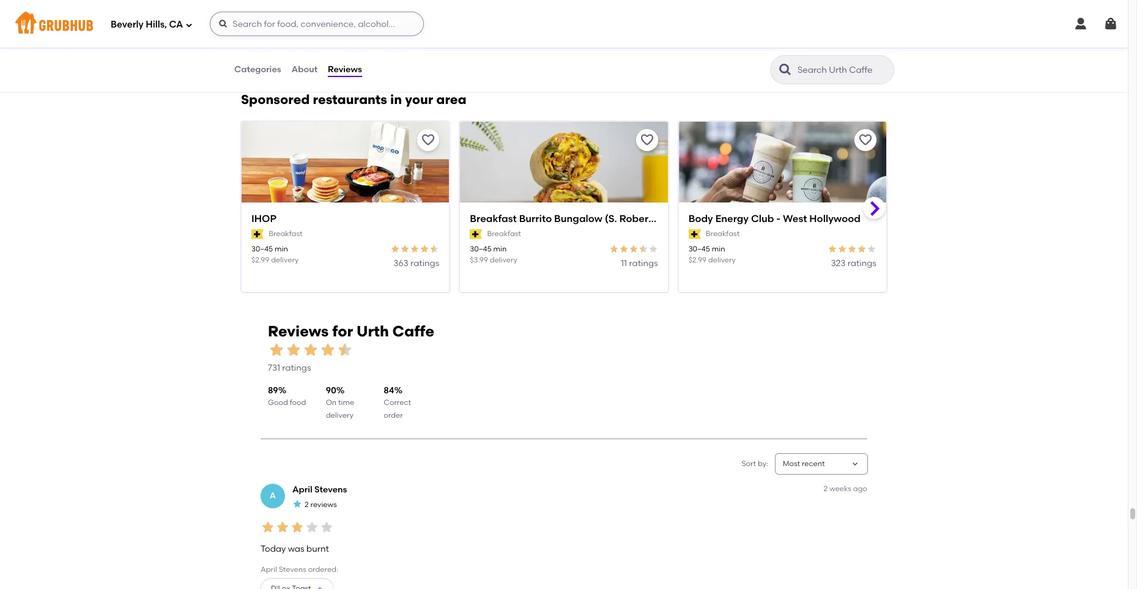 Task type: describe. For each thing, give the bounding box(es) containing it.
most recent
[[783, 460, 825, 468]]

1 horizontal spatial svg image
[[1074, 17, 1089, 31]]

restaurants
[[313, 92, 387, 107]]

bungalow
[[554, 213, 603, 225]]

(s.
[[605, 213, 617, 225]]

ihop logo image
[[242, 122, 449, 225]]

84
[[384, 385, 394, 396]]

2 for 2 weeks ago
[[824, 485, 828, 493]]

reviews for reviews
[[328, 64, 362, 75]]

west
[[783, 213, 807, 225]]

correct
[[384, 399, 411, 407]]

april for april stevens
[[292, 485, 313, 495]]

$2.99 for ihop
[[251, 256, 269, 264]]

323 ratings
[[831, 258, 877, 268]]

ago
[[854, 485, 868, 493]]

about
[[292, 64, 318, 75]]

Search Urth Caffe search field
[[797, 64, 890, 76]]

reviews button
[[327, 48, 363, 92]]

burnt
[[307, 544, 329, 555]]

burrito
[[519, 213, 552, 225]]

84 correct order
[[384, 385, 411, 420]]

ratings right 731
[[282, 363, 311, 374]]

was
[[288, 544, 305, 555]]

delivery inside '90 on time delivery'
[[326, 411, 354, 420]]

blvd)
[[672, 213, 696, 225]]

categories button
[[234, 48, 282, 92]]

sort
[[742, 460, 756, 468]]

subscription pass image for body energy club - west hollywood
[[689, 229, 701, 239]]

order
[[384, 411, 403, 420]]

for
[[332, 322, 353, 340]]

in
[[390, 92, 402, 107]]

body energy club - west hollywood
[[689, 213, 861, 225]]

731 ratings
[[268, 363, 311, 374]]

robertson
[[620, 213, 670, 225]]

main navigation navigation
[[0, 0, 1128, 48]]

plus icon image
[[316, 585, 323, 589]]

subscription pass image
[[470, 229, 483, 239]]

2 for 2 reviews
[[305, 500, 309, 509]]

731
[[268, 363, 280, 374]]

min for breakfast burrito bungalow (s. robertson blvd)
[[493, 245, 507, 253]]

min for ihop
[[275, 245, 288, 253]]

2 horizontal spatial svg image
[[1104, 17, 1119, 31]]

good
[[268, 399, 288, 407]]

89
[[268, 385, 278, 396]]

beverly
[[111, 19, 144, 30]]

about button
[[291, 48, 318, 92]]

stevens for april stevens
[[315, 485, 347, 495]]

breakfast burrito bungalow (s. robertson blvd)
[[470, 213, 696, 225]]

breakfast burrito bungalow (s. robertson blvd) link
[[470, 213, 696, 226]]

urth
[[357, 322, 389, 340]]

ratings for ihop
[[411, 258, 440, 268]]

Sort by: field
[[783, 459, 825, 470]]

energy
[[716, 213, 749, 225]]

a
[[270, 491, 276, 501]]

ihop
[[251, 213, 277, 225]]

delivery for breakfast burrito bungalow (s. robertson blvd)
[[490, 256, 518, 264]]

30–45 for ihop
[[251, 245, 273, 253]]

reviews
[[311, 500, 337, 509]]

1 save this restaurant image from the left
[[421, 133, 436, 148]]

0 horizontal spatial svg image
[[219, 19, 228, 29]]

most
[[783, 460, 800, 468]]

categories
[[234, 64, 281, 75]]

by:
[[758, 460, 769, 468]]

90 on time delivery
[[326, 385, 354, 420]]

breakfast up subscription pass icon
[[470, 213, 517, 225]]



Task type: locate. For each thing, give the bounding box(es) containing it.
$2.99 for body energy club - west hollywood
[[689, 256, 707, 264]]

your
[[405, 92, 433, 107]]

0 horizontal spatial 30–45
[[251, 245, 273, 253]]

0 vertical spatial april
[[292, 485, 313, 495]]

0 horizontal spatial save this restaurant button
[[418, 129, 440, 151]]

ihop link
[[251, 213, 440, 226]]

30–45 down body
[[689, 245, 710, 253]]

area
[[436, 92, 467, 107]]

2
[[824, 485, 828, 493], [305, 500, 309, 509]]

recent
[[802, 460, 825, 468]]

30–45 for body energy club - west hollywood
[[689, 245, 710, 253]]

breakfast for breakfast burrito bungalow (s. robertson blvd)
[[487, 229, 521, 238]]

save this restaurant image
[[421, 133, 436, 148], [640, 133, 655, 148], [859, 133, 873, 148]]

april for april stevens ordered:
[[261, 565, 277, 574]]

30–45
[[251, 245, 273, 253], [470, 245, 492, 253], [689, 245, 710, 253]]

363
[[394, 258, 409, 268]]

sponsored restaurants in your area
[[241, 92, 467, 107]]

30–45 down the "ihop"
[[251, 245, 273, 253]]

30–45 min $2.99 delivery for ihop
[[251, 245, 299, 264]]

delivery down "energy"
[[708, 256, 736, 264]]

on
[[326, 399, 337, 407]]

1 subscription pass image from the left
[[251, 229, 264, 239]]

2 horizontal spatial save this restaurant button
[[855, 129, 877, 151]]

1 horizontal spatial april
[[292, 485, 313, 495]]

delivery inside 30–45 min $3.99 delivery
[[490, 256, 518, 264]]

sort by:
[[742, 460, 769, 468]]

30–45 inside 30–45 min $3.99 delivery
[[470, 245, 492, 253]]

0 horizontal spatial april
[[261, 565, 277, 574]]

min
[[275, 245, 288, 253], [493, 245, 507, 253], [712, 245, 725, 253]]

subscription pass image down the "ihop"
[[251, 229, 264, 239]]

30–45 up $3.99 at the left of the page
[[470, 245, 492, 253]]

ratings right 11
[[629, 258, 658, 268]]

1 30–45 min $2.99 delivery from the left
[[251, 245, 299, 264]]

2 save this restaurant button from the left
[[636, 129, 658, 151]]

2 reviews
[[305, 500, 337, 509]]

reviews up restaurants
[[328, 64, 362, 75]]

reviews
[[328, 64, 362, 75], [268, 322, 329, 340]]

club
[[751, 213, 774, 225]]

breakfast
[[470, 213, 517, 225], [269, 229, 303, 238], [487, 229, 521, 238], [706, 229, 740, 238]]

1 horizontal spatial subscription pass image
[[689, 229, 701, 239]]

3 save this restaurant image from the left
[[859, 133, 873, 148]]

sponsored
[[241, 92, 310, 107]]

beverly hills, ca
[[111, 19, 183, 30]]

0 horizontal spatial 2
[[305, 500, 309, 509]]

0 vertical spatial 2
[[824, 485, 828, 493]]

body energy club - west hollywood link
[[689, 213, 877, 226]]

reviews for urth caffe
[[268, 322, 434, 340]]

body
[[689, 213, 713, 225]]

0 horizontal spatial 30–45 min $2.99 delivery
[[251, 245, 299, 264]]

30–45 min $2.99 delivery down the "ihop"
[[251, 245, 299, 264]]

11
[[621, 258, 627, 268]]

ordered:
[[308, 565, 338, 574]]

april stevens ordered:
[[261, 565, 338, 574]]

2 min from the left
[[493, 245, 507, 253]]

breakfast for body energy club - west hollywood
[[706, 229, 740, 238]]

subscription pass image down body
[[689, 229, 701, 239]]

90
[[326, 385, 336, 396]]

2 30–45 from the left
[[470, 245, 492, 253]]

reviews for reviews for urth caffe
[[268, 322, 329, 340]]

0 horizontal spatial $2.99
[[251, 256, 269, 264]]

1 horizontal spatial save this restaurant image
[[640, 133, 655, 148]]

1 horizontal spatial min
[[493, 245, 507, 253]]

ratings for body energy club - west hollywood
[[848, 258, 877, 268]]

1 30–45 from the left
[[251, 245, 273, 253]]

30–45 min $2.99 delivery for body energy club - west hollywood
[[689, 245, 736, 264]]

1 vertical spatial stevens
[[279, 565, 306, 574]]

caret down icon image
[[851, 459, 860, 469]]

save this restaurant button for body
[[855, 129, 877, 151]]

30–45 min $2.99 delivery down body
[[689, 245, 736, 264]]

weeks
[[830, 485, 852, 493]]

0 horizontal spatial save this restaurant image
[[421, 133, 436, 148]]

0 horizontal spatial min
[[275, 245, 288, 253]]

delivery
[[271, 256, 299, 264], [490, 256, 518, 264], [708, 256, 736, 264], [326, 411, 354, 420]]

11 ratings
[[621, 258, 658, 268]]

caffe
[[393, 322, 434, 340]]

1 horizontal spatial 30–45
[[470, 245, 492, 253]]

2 subscription pass image from the left
[[689, 229, 701, 239]]

reviews up 731 ratings
[[268, 322, 329, 340]]

search icon image
[[778, 62, 793, 77]]

stevens for april stevens ordered:
[[279, 565, 306, 574]]

today
[[261, 544, 286, 555]]

ca
[[169, 19, 183, 30]]

stevens down today was burnt
[[279, 565, 306, 574]]

april stevens
[[292, 485, 347, 495]]

delivery for body energy club - west hollywood
[[708, 256, 736, 264]]

3 min from the left
[[712, 245, 725, 253]]

$3.99
[[470, 256, 488, 264]]

ratings right the 363
[[411, 258, 440, 268]]

april up the 2 reviews
[[292, 485, 313, 495]]

time
[[338, 399, 354, 407]]

1 vertical spatial april
[[261, 565, 277, 574]]

1 vertical spatial reviews
[[268, 322, 329, 340]]

save this restaurant image for breakfast
[[640, 133, 655, 148]]

ratings for breakfast burrito bungalow (s. robertson blvd)
[[629, 258, 658, 268]]

stevens
[[315, 485, 347, 495], [279, 565, 306, 574]]

april down today
[[261, 565, 277, 574]]

delivery down the "ihop"
[[271, 256, 299, 264]]

breakfast down "energy"
[[706, 229, 740, 238]]

$2.99 down body
[[689, 256, 707, 264]]

breakfast up 30–45 min $3.99 delivery at the left
[[487, 229, 521, 238]]

89 good food
[[268, 385, 306, 407]]

delivery for ihop
[[271, 256, 299, 264]]

-
[[777, 213, 781, 225]]

2 horizontal spatial min
[[712, 245, 725, 253]]

min for body energy club - west hollywood
[[712, 245, 725, 253]]

breakfast for ihop
[[269, 229, 303, 238]]

Search for food, convenience, alcohol... search field
[[210, 12, 424, 36]]

hollywood
[[810, 213, 861, 225]]

363 ratings
[[394, 258, 440, 268]]

3 save this restaurant button from the left
[[855, 129, 877, 151]]

body energy club - west hollywood logo image
[[679, 122, 887, 225]]

save this restaurant image for body
[[859, 133, 873, 148]]

1 horizontal spatial stevens
[[315, 485, 347, 495]]

2 save this restaurant image from the left
[[640, 133, 655, 148]]

323
[[831, 258, 846, 268]]

0 vertical spatial reviews
[[328, 64, 362, 75]]

food
[[290, 399, 306, 407]]

2 weeks ago
[[824, 485, 868, 493]]

1 horizontal spatial 2
[[824, 485, 828, 493]]

breakfast down the "ihop"
[[269, 229, 303, 238]]

30–45 for breakfast burrito bungalow (s. robertson blvd)
[[470, 245, 492, 253]]

2 horizontal spatial save this restaurant image
[[859, 133, 873, 148]]

0 horizontal spatial subscription pass image
[[251, 229, 264, 239]]

2 30–45 min $2.99 delivery from the left
[[689, 245, 736, 264]]

ratings
[[411, 258, 440, 268], [629, 258, 658, 268], [848, 258, 877, 268], [282, 363, 311, 374]]

april
[[292, 485, 313, 495], [261, 565, 277, 574]]

1 horizontal spatial $2.99
[[689, 256, 707, 264]]

svg image
[[186, 21, 193, 28]]

hills,
[[146, 19, 167, 30]]

today was burnt
[[261, 544, 329, 555]]

1 horizontal spatial save this restaurant button
[[636, 129, 658, 151]]

3 30–45 from the left
[[689, 245, 710, 253]]

30–45 min $2.99 delivery
[[251, 245, 299, 264], [689, 245, 736, 264]]

$2.99 down the "ihop"
[[251, 256, 269, 264]]

2 $2.99 from the left
[[689, 256, 707, 264]]

2 left reviews
[[305, 500, 309, 509]]

subscription pass image for ihop
[[251, 229, 264, 239]]

svg image
[[1074, 17, 1089, 31], [1104, 17, 1119, 31], [219, 19, 228, 29]]

1 horizontal spatial 30–45 min $2.99 delivery
[[689, 245, 736, 264]]

save this restaurant button
[[418, 129, 440, 151], [636, 129, 658, 151], [855, 129, 877, 151]]

0 horizontal spatial stevens
[[279, 565, 306, 574]]

30–45 min $3.99 delivery
[[470, 245, 518, 264]]

1 min from the left
[[275, 245, 288, 253]]

breakfast burrito bungalow (s. robertson blvd) logo image
[[460, 122, 668, 225]]

delivery down time
[[326, 411, 354, 420]]

save this restaurant button for breakfast
[[636, 129, 658, 151]]

1 save this restaurant button from the left
[[418, 129, 440, 151]]

1 vertical spatial 2
[[305, 500, 309, 509]]

subscription pass image
[[251, 229, 264, 239], [689, 229, 701, 239]]

1 $2.99 from the left
[[251, 256, 269, 264]]

star icon image
[[391, 244, 400, 254], [400, 244, 410, 254], [410, 244, 420, 254], [420, 244, 430, 254], [430, 244, 440, 254], [430, 244, 440, 254], [609, 244, 619, 254], [619, 244, 629, 254], [629, 244, 639, 254], [639, 244, 648, 254], [639, 244, 648, 254], [648, 244, 658, 254], [828, 244, 838, 254], [838, 244, 847, 254], [847, 244, 857, 254], [857, 244, 867, 254], [867, 244, 877, 254], [268, 342, 285, 359], [285, 342, 302, 359], [302, 342, 319, 359], [319, 342, 337, 359], [337, 342, 354, 359], [337, 342, 354, 359], [292, 499, 302, 509], [261, 520, 275, 535], [275, 520, 290, 535], [290, 520, 305, 535], [305, 520, 319, 535], [319, 520, 334, 535]]

0 vertical spatial stevens
[[315, 485, 347, 495]]

stevens up reviews
[[315, 485, 347, 495]]

reviews inside button
[[328, 64, 362, 75]]

2 horizontal spatial 30–45
[[689, 245, 710, 253]]

delivery right $3.99 at the left of the page
[[490, 256, 518, 264]]

min inside 30–45 min $3.99 delivery
[[493, 245, 507, 253]]

$2.99
[[251, 256, 269, 264], [689, 256, 707, 264]]

ratings right the 323
[[848, 258, 877, 268]]

2 left weeks
[[824, 485, 828, 493]]



Task type: vqa. For each thing, say whether or not it's contained in the screenshot.
the Best
no



